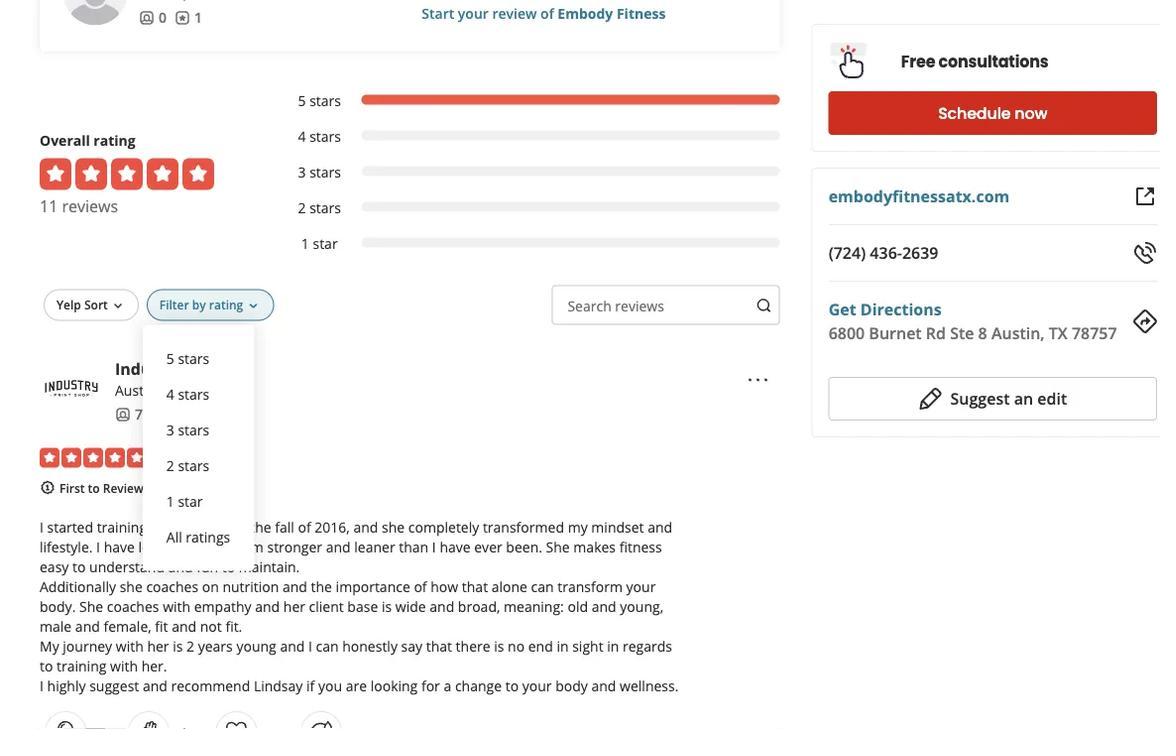 Task type: describe. For each thing, give the bounding box(es) containing it.
1 vertical spatial she
[[79, 597, 103, 616]]

0 horizontal spatial she
[[120, 577, 143, 596]]

search
[[568, 297, 612, 316]]

easy
[[40, 558, 69, 576]]

and down 20 at bottom
[[168, 558, 193, 576]]

1 horizontal spatial she
[[546, 538, 570, 557]]

consultations
[[939, 51, 1049, 73]]

empathy
[[194, 597, 252, 616]]

0
[[159, 9, 167, 27]]

filter reviews by 1 star rating element
[[278, 234, 780, 254]]

16 chevron down v2 image for filter by rating
[[110, 299, 126, 315]]

3 stars button
[[158, 413, 238, 449]]

4 for filter reviews by 4 stars rating 'element'
[[298, 128, 306, 147]]

change
[[455, 677, 502, 696]]

reviews element
[[175, 8, 202, 28]]

2 for '2 stars' button
[[166, 457, 174, 476]]

0 horizontal spatial in
[[235, 518, 247, 537]]

1 star for 1 star button
[[166, 493, 203, 512]]

no
[[508, 637, 525, 656]]

all ratings button
[[158, 520, 238, 556]]

and down how
[[430, 597, 455, 616]]

say
[[401, 637, 423, 656]]

1 for 1 star button
[[166, 493, 174, 512]]

24 phone v2 image
[[1134, 241, 1158, 265]]

reviews for 11 reviews
[[62, 196, 118, 217]]

meaning:
[[504, 597, 564, 616]]

i up if
[[309, 637, 312, 656]]

schedule
[[939, 102, 1011, 124]]

0 vertical spatial coaches
[[146, 577, 199, 596]]

importance
[[336, 577, 410, 596]]

years
[[198, 637, 233, 656]]

by
[[192, 297, 206, 313]]

star for 1 star button
[[178, 493, 203, 512]]

start your review of embody fitness
[[422, 5, 666, 24]]

and up fun
[[207, 538, 232, 557]]

stars for filter reviews by 5 stars rating element on the top of page
[[310, 92, 341, 111]]

edit
[[1038, 388, 1068, 409]]

stars for 5 stars button at the left
[[178, 350, 210, 369]]

male
[[40, 617, 72, 636]]

1 star button
[[158, 484, 238, 520]]

2016,
[[315, 518, 350, 537]]

rd
[[926, 322, 946, 344]]

i right the lifestyle.
[[96, 538, 100, 557]]

my
[[568, 518, 588, 537]]

all ratings
[[166, 528, 230, 547]]

2 horizontal spatial your
[[627, 577, 656, 596]]

2 stars for '2 stars' button
[[166, 457, 210, 476]]

started
[[47, 518, 93, 537]]

all
[[166, 528, 182, 547]]

5 for filter reviews by 5 stars rating element on the top of page
[[298, 92, 306, 111]]

industry p. austin, tx
[[115, 358, 201, 400]]

1 horizontal spatial is
[[382, 597, 392, 616]]

looking
[[371, 677, 418, 696]]

start
[[422, 5, 455, 24]]

nutrition
[[223, 577, 279, 596]]

makes
[[574, 538, 616, 557]]

0 horizontal spatial rating
[[94, 132, 136, 151]]

0 vertical spatial lindsay
[[182, 518, 231, 537]]

first to review
[[60, 480, 144, 497]]

2 stars button
[[158, 449, 238, 484]]

an
[[1014, 388, 1034, 409]]

suggest
[[951, 388, 1010, 409]]

1 horizontal spatial can
[[531, 577, 554, 596]]

understand
[[89, 558, 165, 576]]

stronger
[[267, 538, 322, 557]]

industry p. link
[[115, 358, 201, 380]]

4 stars for 4 stars button
[[166, 386, 210, 404]]

suggest
[[89, 677, 139, 696]]

and right fit at bottom left
[[172, 617, 197, 636]]

2 vertical spatial your
[[523, 677, 552, 696]]

2 horizontal spatial in
[[607, 637, 619, 656]]

and down 2016,
[[326, 538, 351, 557]]

industry
[[115, 358, 182, 380]]

and right young
[[280, 637, 305, 656]]

16 first v2 image
[[40, 480, 56, 496]]

ratings
[[186, 528, 230, 547]]

0 vertical spatial the
[[250, 518, 271, 537]]

6800
[[829, 322, 865, 344]]

embodyfitnessatx.com link
[[829, 186, 1010, 207]]

0 vertical spatial of
[[541, 5, 554, 24]]

fitness
[[620, 538, 662, 557]]

1 inside reviews element
[[194, 9, 202, 27]]

stars for 3 stars button
[[178, 421, 210, 440]]

friends element containing 72
[[115, 405, 151, 425]]

stars for 4 stars button
[[178, 386, 210, 404]]

with up fit at bottom left
[[163, 597, 191, 616]]

2 stars for "filter reviews by 2 stars rating" element in the top of the page
[[298, 199, 341, 218]]

1 horizontal spatial in
[[557, 637, 569, 656]]

and up leaner at the left bottom
[[354, 518, 378, 537]]

0 vertical spatial her
[[284, 597, 306, 616]]

filter by rating
[[159, 297, 243, 313]]

stars for filter reviews by 4 stars rating 'element'
[[310, 128, 341, 147]]

1 vertical spatial that
[[426, 637, 452, 656]]

get
[[829, 299, 857, 320]]

for
[[422, 677, 440, 696]]

directions
[[861, 299, 942, 320]]

5 for 5 stars button at the left
[[166, 350, 174, 369]]

free
[[902, 51, 936, 73]]

1 horizontal spatial she
[[382, 518, 405, 537]]

1 vertical spatial coaches
[[107, 597, 159, 616]]

72
[[135, 405, 151, 424]]

1 vertical spatial lindsay
[[254, 677, 303, 696]]

a
[[444, 677, 452, 696]]

sight
[[573, 637, 604, 656]]

fall
[[275, 518, 294, 537]]

body
[[556, 677, 588, 696]]

young,
[[620, 597, 664, 616]]

1 vertical spatial of
[[298, 518, 311, 537]]

0 vertical spatial that
[[462, 577, 488, 596]]

my
[[40, 637, 59, 656]]

1 for filter reviews by 1 star rating element
[[301, 235, 309, 254]]

24 directions v2 image
[[1134, 310, 1158, 333]]

3 stars for filter reviews by 3 stars rating element
[[298, 163, 341, 182]]

menu image
[[747, 368, 770, 392]]

fitness
[[617, 5, 666, 24]]

stars for "filter reviews by 2 stars rating" element in the top of the page
[[310, 199, 341, 218]]

24,
[[174, 449, 193, 468]]

wide
[[396, 597, 426, 616]]

0 vertical spatial training
[[97, 518, 147, 537]]

ever
[[474, 538, 503, 557]]

on
[[202, 577, 219, 596]]

additionally
[[40, 577, 116, 596]]

and down her.
[[143, 677, 168, 696]]

16 review v2 image
[[175, 10, 190, 26]]

friends element containing 0
[[139, 8, 167, 28]]

5 star rating image for 11 reviews
[[40, 159, 214, 191]]

embody
[[558, 5, 613, 24]]

burnet
[[869, 322, 922, 344]]

with down female,
[[116, 637, 144, 656]]

1 vertical spatial her
[[147, 637, 169, 656]]

to up additionally at the left of the page
[[72, 558, 86, 576]]



Task type: vqa. For each thing, say whether or not it's contained in the screenshot.
right 'HAVE'
yes



Task type: locate. For each thing, give the bounding box(es) containing it.
in right "end"
[[557, 637, 569, 656]]

4 inside 'element'
[[298, 128, 306, 147]]

stars inside "filter reviews by 2 stars rating" element
[[310, 199, 341, 218]]

1 horizontal spatial 5 stars
[[298, 92, 341, 111]]

1 vertical spatial reviews
[[615, 297, 665, 316]]

and up journey
[[75, 617, 100, 636]]

with up 20 at bottom
[[150, 518, 178, 537]]

lost
[[138, 538, 162, 557]]

2 horizontal spatial is
[[494, 637, 504, 656]]

jul 24, 2018
[[155, 449, 229, 468]]

stars inside filter reviews by 4 stars rating 'element'
[[310, 128, 341, 147]]

fit.
[[226, 617, 242, 636]]

16 chevron down v2 image right filter by rating
[[245, 299, 261, 315]]

1 16 chevron down v2 image from the left
[[110, 299, 126, 315]]

am
[[243, 538, 264, 557]]

0 horizontal spatial is
[[173, 637, 183, 656]]

  text field
[[552, 286, 780, 326]]

2 vertical spatial of
[[414, 577, 427, 596]]

1 vertical spatial 3
[[166, 421, 174, 440]]

4 inside button
[[166, 386, 174, 404]]

lbs
[[185, 538, 204, 557]]

completely
[[408, 518, 479, 537]]

2 inside button
[[166, 457, 174, 476]]

2 vertical spatial 1
[[166, 493, 174, 512]]

your left body
[[523, 677, 552, 696]]

that right say
[[426, 637, 452, 656]]

11 reviews
[[40, 196, 118, 217]]

3 for filter reviews by 3 stars rating element
[[298, 163, 306, 182]]

1 star inside button
[[166, 493, 203, 512]]

5 star rating image for jul 24, 2018
[[40, 449, 147, 468]]

0 vertical spatial she
[[546, 538, 570, 557]]

16 friends v2 image left 0
[[139, 10, 155, 26]]

search image
[[757, 298, 772, 314]]

suggest an edit
[[951, 388, 1068, 409]]

1 horizontal spatial austin,
[[992, 322, 1045, 344]]

0 horizontal spatial lindsay
[[182, 518, 231, 537]]

0 vertical spatial 5 stars
[[298, 92, 341, 111]]

2 horizontal spatial 2
[[298, 199, 306, 218]]

stars inside 3 stars button
[[178, 421, 210, 440]]

1 horizontal spatial 2 stars
[[298, 199, 341, 218]]

1 horizontal spatial rating
[[209, 297, 243, 313]]

0 vertical spatial tx
[[1049, 322, 1068, 344]]

4 for 4 stars button
[[166, 386, 174, 404]]

11
[[40, 196, 58, 217]]

0 horizontal spatial of
[[298, 518, 311, 537]]

436-
[[870, 242, 903, 263]]

1 vertical spatial training
[[57, 657, 107, 676]]

0 horizontal spatial 16 chevron down v2 image
[[110, 299, 126, 315]]

if
[[307, 677, 315, 696]]

0 horizontal spatial she
[[79, 597, 103, 616]]

fit
[[155, 617, 168, 636]]

your right start
[[458, 5, 489, 24]]

1 horizontal spatial your
[[523, 677, 552, 696]]

rating inside dropdown button
[[209, 297, 243, 313]]

star for filter reviews by 1 star rating element
[[313, 235, 338, 254]]

lifestyle.
[[40, 538, 93, 557]]

yelp sort
[[57, 297, 108, 313]]

3 for 3 stars button
[[166, 421, 174, 440]]

1 inside button
[[166, 493, 174, 512]]

0 horizontal spatial 3
[[166, 421, 174, 440]]

jul
[[155, 449, 171, 468]]

0 horizontal spatial star
[[178, 493, 203, 512]]

coaches
[[146, 577, 199, 596], [107, 597, 159, 616]]

schedule now link
[[829, 91, 1158, 135]]

austin, inside 'get directions 6800 burnet rd ste 8 austin, tx 78757'
[[992, 322, 1045, 344]]

0 horizontal spatial tx
[[163, 382, 179, 400]]

0 vertical spatial reviews
[[62, 196, 118, 217]]

5 stars for 5 stars button at the left
[[166, 350, 210, 369]]

and up fitness on the bottom right of page
[[648, 518, 673, 537]]

first
[[60, 480, 85, 497]]

tx inside 'get directions 6800 burnet rd ste 8 austin, tx 78757'
[[1049, 322, 1068, 344]]

1 horizontal spatial of
[[414, 577, 427, 596]]

lindsay up the "lbs"
[[182, 518, 231, 537]]

in
[[235, 518, 247, 537], [557, 637, 569, 656], [607, 637, 619, 656]]

stars inside filter reviews by 5 stars rating element
[[310, 92, 341, 111]]

1 vertical spatial 16 friends v2 image
[[115, 407, 131, 423]]

is left years
[[173, 637, 183, 656]]

star
[[313, 235, 338, 254], [178, 493, 203, 512]]

stars for '2 stars' button
[[178, 457, 210, 476]]

2 for "filter reviews by 2 stars rating" element in the top of the page
[[298, 199, 306, 218]]

3 stars inside 3 stars button
[[166, 421, 210, 440]]

5 stars inside button
[[166, 350, 210, 369]]

1 horizontal spatial 3
[[298, 163, 306, 182]]

not
[[200, 617, 222, 636]]

1 vertical spatial 3 stars
[[166, 421, 210, 440]]

to
[[88, 480, 100, 497], [72, 558, 86, 576], [222, 558, 235, 576], [40, 657, 53, 676], [506, 677, 519, 696]]

16 friends v2 image
[[139, 10, 155, 26], [115, 407, 131, 423]]

leaner
[[354, 538, 395, 557]]

16 friends v2 image for 72
[[115, 407, 131, 423]]

her left client
[[284, 597, 306, 616]]

tx down industry p. link
[[163, 382, 179, 400]]

1 horizontal spatial lindsay
[[254, 677, 303, 696]]

filter reviews by 5 stars rating element
[[278, 91, 780, 111]]

0 horizontal spatial 16 friends v2 image
[[115, 407, 131, 423]]

can down client
[[316, 637, 339, 656]]

review
[[103, 480, 144, 497]]

old
[[568, 597, 588, 616]]

2
[[298, 199, 306, 218], [166, 457, 174, 476], [187, 637, 194, 656]]

1 vertical spatial rating
[[209, 297, 243, 313]]

2 inside i started training with lindsay in the fall of 2016, and she completely transformed my mindset and lifestyle. i have lost 20 lbs and i am stronger and leaner than i have ever been. she makes fitness easy to understand and fun to maintain. additionally she coaches on nutrition and the importance of how that alone can transform your body.  she coaches with empathy and her client base is wide and broad, meaning: old and young, male and female, fit and not fit. my journey with her is 2 years young and i can honestly say that there is no end in sight in regards to training with her. i highly suggest and recommend lindsay if you are looking for a change to your body and wellness.
[[187, 637, 194, 656]]

1 have from the left
[[104, 538, 135, 557]]

0 vertical spatial friends element
[[139, 8, 167, 28]]

friends element
[[139, 8, 167, 28], [115, 405, 151, 425]]

rating right the overall
[[94, 132, 136, 151]]

1 horizontal spatial 1
[[194, 9, 202, 27]]

get directions link
[[829, 299, 942, 320]]

1 horizontal spatial 16 friends v2 image
[[139, 10, 155, 26]]

to right first
[[88, 480, 100, 497]]

that up broad,
[[462, 577, 488, 596]]

of right fall
[[298, 518, 311, 537]]

coaches up female,
[[107, 597, 159, 616]]

1 horizontal spatial 5
[[298, 92, 306, 111]]

3
[[298, 163, 306, 182], [166, 421, 174, 440]]

2 have from the left
[[440, 538, 471, 557]]

0 vertical spatial 3
[[298, 163, 306, 182]]

1 horizontal spatial 4
[[298, 128, 306, 147]]

1 vertical spatial 2 stars
[[166, 457, 210, 476]]

of right review in the left top of the page
[[541, 5, 554, 24]]

i left am
[[236, 538, 239, 557]]

training
[[97, 518, 147, 537], [57, 657, 107, 676]]

suggest an edit button
[[829, 377, 1158, 421]]

than
[[399, 538, 429, 557]]

1 star for filter reviews by 1 star rating element
[[301, 235, 338, 254]]

1 horizontal spatial reviews
[[615, 297, 665, 316]]

2 vertical spatial 2
[[187, 637, 194, 656]]

78757
[[1072, 322, 1118, 344]]

0 vertical spatial rating
[[94, 132, 136, 151]]

have
[[104, 538, 135, 557], [440, 538, 471, 557]]

and right body
[[592, 677, 616, 696]]

5
[[298, 92, 306, 111], [166, 350, 174, 369]]

review
[[492, 5, 537, 24]]

0 vertical spatial 1
[[194, 9, 202, 27]]

stars inside '2 stars' button
[[178, 457, 210, 476]]

16 chevron down v2 image inside "filter by rating" dropdown button
[[245, 299, 261, 315]]

0 vertical spatial 5 star rating image
[[40, 159, 214, 191]]

transformed
[[483, 518, 564, 537]]

1 vertical spatial she
[[120, 577, 143, 596]]

0 horizontal spatial 1
[[166, 493, 174, 512]]

3 stars inside filter reviews by 3 stars rating element
[[298, 163, 341, 182]]

3 inside button
[[166, 421, 174, 440]]

coaches left "on"
[[146, 577, 199, 596]]

5 star rating image up first to review
[[40, 449, 147, 468]]

friends element left 16 review v2 icon
[[139, 8, 167, 28]]

stars inside 5 stars button
[[178, 350, 210, 369]]

1 horizontal spatial 16 chevron down v2 image
[[245, 299, 261, 315]]

to down my
[[40, 657, 53, 676]]

alone
[[492, 577, 528, 596]]

filter reviews by 3 stars rating element
[[278, 163, 780, 183]]

1 horizontal spatial have
[[440, 538, 471, 557]]

filter
[[159, 297, 189, 313]]

0 vertical spatial 2 stars
[[298, 199, 341, 218]]

she down my
[[546, 538, 570, 557]]

5 star rating image down overall rating on the left of the page
[[40, 159, 214, 191]]

can
[[531, 577, 554, 596], [316, 637, 339, 656]]

austin, inside industry p. austin, tx
[[115, 382, 159, 400]]

photo of industry p. image
[[40, 359, 103, 423]]

and down transform
[[592, 597, 617, 616]]

16 chevron down v2 image
[[110, 299, 126, 315], [245, 299, 261, 315]]

overall
[[40, 132, 90, 151]]

friends element down industry p. austin, tx
[[115, 405, 151, 425]]

base
[[348, 597, 378, 616]]

wellness.
[[620, 677, 679, 696]]

8
[[979, 322, 988, 344]]

3 stars for 3 stars button
[[166, 421, 210, 440]]

stars inside filter reviews by 3 stars rating element
[[310, 163, 341, 182]]

0 horizontal spatial 2 stars
[[166, 457, 210, 476]]

0 vertical spatial can
[[531, 577, 554, 596]]

5 inside button
[[166, 350, 174, 369]]

can up meaning:
[[531, 577, 554, 596]]

0 horizontal spatial her
[[147, 637, 169, 656]]

rating right by at the top left of page
[[209, 297, 243, 313]]

1 horizontal spatial the
[[311, 577, 332, 596]]

0 horizontal spatial austin,
[[115, 382, 159, 400]]

how
[[431, 577, 458, 596]]

2 stars inside '2 stars' button
[[166, 457, 210, 476]]

1 vertical spatial 5 stars
[[166, 350, 210, 369]]

is left no
[[494, 637, 504, 656]]

tx left 78757 at the right top of page
[[1049, 322, 1068, 344]]

1 star
[[301, 235, 338, 254], [166, 493, 203, 512]]

i started training with lindsay in the fall of 2016, and she completely transformed my mindset and lifestyle. i have lost 20 lbs and i am stronger and leaner than i have ever been. she makes fitness easy to understand and fun to maintain. additionally she coaches on nutrition and the importance of how that alone can transform your body.  she coaches with empathy and her client base is wide and broad, meaning: old and young, male and female, fit and not fit. my journey with her is 2 years young and i can honestly say that there is no end in sight in regards to training with her. i highly suggest and recommend lindsay if you are looking for a change to your body and wellness.
[[40, 518, 679, 696]]

24 pencil v2 image
[[919, 387, 943, 411]]

2 16 chevron down v2 image from the left
[[245, 299, 261, 315]]

your
[[458, 5, 489, 24], [627, 577, 656, 596], [523, 677, 552, 696]]

1 vertical spatial 4 stars
[[166, 386, 210, 404]]

1 horizontal spatial 4 stars
[[298, 128, 341, 147]]

are
[[346, 677, 367, 696]]

4 stars for filter reviews by 4 stars rating 'element'
[[298, 128, 341, 147]]

16 chevron down v2 image inside yelp sort popup button
[[110, 299, 126, 315]]

of up wide
[[414, 577, 427, 596]]

0 vertical spatial star
[[313, 235, 338, 254]]

she down understand
[[120, 577, 143, 596]]

0 vertical spatial 4
[[298, 128, 306, 147]]

1
[[194, 9, 202, 27], [301, 235, 309, 254], [166, 493, 174, 512]]

in right sight
[[607, 637, 619, 656]]

honestly
[[342, 637, 398, 656]]

1 vertical spatial 1
[[301, 235, 309, 254]]

4 stars inside filter reviews by 4 stars rating 'element'
[[298, 128, 341, 147]]

stars inside 4 stars button
[[178, 386, 210, 404]]

0 horizontal spatial 2
[[166, 457, 174, 476]]

star inside button
[[178, 493, 203, 512]]

1 vertical spatial star
[[178, 493, 203, 512]]

1 horizontal spatial 2
[[187, 637, 194, 656]]

16 chevron down v2 image right sort
[[110, 299, 126, 315]]

and down nutrition
[[255, 597, 280, 616]]

filter reviews by 4 stars rating element
[[278, 127, 780, 147]]

that
[[462, 577, 488, 596], [426, 637, 452, 656]]

end
[[529, 637, 553, 656]]

mindset
[[592, 518, 644, 537]]

and
[[354, 518, 378, 537], [648, 518, 673, 537], [207, 538, 232, 557], [326, 538, 351, 557], [168, 558, 193, 576], [283, 577, 307, 596], [255, 597, 280, 616], [430, 597, 455, 616], [592, 597, 617, 616], [75, 617, 100, 636], [172, 617, 197, 636], [280, 637, 305, 656], [143, 677, 168, 696], [592, 677, 616, 696]]

female,
[[104, 617, 151, 636]]

transform
[[558, 577, 623, 596]]

1 horizontal spatial star
[[313, 235, 338, 254]]

regards
[[623, 637, 673, 656]]

get directions 6800 burnet rd ste 8 austin, tx 78757
[[829, 299, 1118, 344]]

her.
[[142, 657, 167, 676]]

1 vertical spatial 5 star rating image
[[40, 449, 147, 468]]

lindsay left if
[[254, 677, 303, 696]]

austin,
[[992, 322, 1045, 344], [115, 382, 159, 400]]

0 vertical spatial 2
[[298, 199, 306, 218]]

20
[[165, 538, 181, 557]]

her down fit at bottom left
[[147, 637, 169, 656]]

austin, up "72"
[[115, 382, 159, 400]]

reviews for search reviews
[[615, 297, 665, 316]]

is left wide
[[382, 597, 392, 616]]

16 friends v2 image left "72"
[[115, 407, 131, 423]]

she up leaner at the left bottom
[[382, 518, 405, 537]]

the up am
[[250, 518, 271, 537]]

16 friends v2 image for 0
[[139, 10, 155, 26]]

2 stars inside "filter reviews by 2 stars rating" element
[[298, 199, 341, 218]]

5 star rating image
[[40, 159, 214, 191], [40, 449, 147, 468]]

16 chevron down v2 image for 5 stars
[[245, 299, 261, 315]]

0 vertical spatial your
[[458, 5, 489, 24]]

1 vertical spatial austin,
[[115, 382, 159, 400]]

with
[[150, 518, 178, 537], [163, 597, 191, 616], [116, 637, 144, 656], [110, 657, 138, 676]]

to right change
[[506, 677, 519, 696]]

i right "than"
[[432, 538, 436, 557]]

2018
[[197, 449, 229, 468]]

i left the highly
[[40, 677, 44, 696]]

5 stars for filter reviews by 5 stars rating element on the top of page
[[298, 92, 341, 111]]

reviews right search
[[615, 297, 665, 316]]

the up client
[[311, 577, 332, 596]]

2639
[[903, 242, 939, 263]]

there
[[456, 637, 491, 656]]

tx inside industry p. austin, tx
[[163, 382, 179, 400]]

2 5 star rating image from the top
[[40, 449, 147, 468]]

your up the young,
[[627, 577, 656, 596]]

1 5 star rating image from the top
[[40, 159, 214, 191]]

0 vertical spatial 1 star
[[301, 235, 338, 254]]

overall rating
[[40, 132, 136, 151]]

with up suggest
[[110, 657, 138, 676]]

0 vertical spatial 3 stars
[[298, 163, 341, 182]]

24 external link v2 image
[[1134, 185, 1158, 208]]

0 horizontal spatial can
[[316, 637, 339, 656]]

schedule now
[[939, 102, 1048, 124]]

austin, right 8
[[992, 322, 1045, 344]]

yelp sort button
[[44, 290, 139, 322]]

have down completely
[[440, 538, 471, 557]]

0 horizontal spatial 4
[[166, 386, 174, 404]]

1 vertical spatial your
[[627, 577, 656, 596]]

to right fun
[[222, 558, 235, 576]]

1 vertical spatial friends element
[[115, 405, 151, 425]]

have up understand
[[104, 538, 135, 557]]

training up lost
[[97, 518, 147, 537]]

filter reviews by 2 stars rating element
[[278, 199, 780, 218]]

1 vertical spatial the
[[311, 577, 332, 596]]

training down journey
[[57, 657, 107, 676]]

1 vertical spatial can
[[316, 637, 339, 656]]

(724)
[[829, 242, 866, 263]]

sort
[[84, 297, 108, 313]]

recommend
[[171, 677, 250, 696]]

and down maintain.
[[283, 577, 307, 596]]

free consultations
[[902, 51, 1049, 73]]

0 horizontal spatial 1 star
[[166, 493, 203, 512]]

stars for filter reviews by 3 stars rating element
[[310, 163, 341, 182]]

is
[[382, 597, 392, 616], [173, 637, 183, 656], [494, 637, 504, 656]]

1 horizontal spatial tx
[[1049, 322, 1068, 344]]

reviews right "11"
[[62, 196, 118, 217]]

in up am
[[235, 518, 247, 537]]

4 stars inside 4 stars button
[[166, 386, 210, 404]]

she down additionally at the left of the page
[[79, 597, 103, 616]]

p.
[[186, 358, 201, 380]]

0 horizontal spatial 4 stars
[[166, 386, 210, 404]]

tx
[[1049, 322, 1068, 344], [163, 382, 179, 400]]

fun
[[197, 558, 218, 576]]

0 horizontal spatial the
[[250, 518, 271, 537]]

i left started at the bottom left of page
[[40, 518, 44, 537]]

stars
[[310, 92, 341, 111], [310, 128, 341, 147], [310, 163, 341, 182], [310, 199, 341, 218], [178, 350, 210, 369], [178, 386, 210, 404], [178, 421, 210, 440], [178, 457, 210, 476]]

0 vertical spatial 16 friends v2 image
[[139, 10, 155, 26]]



